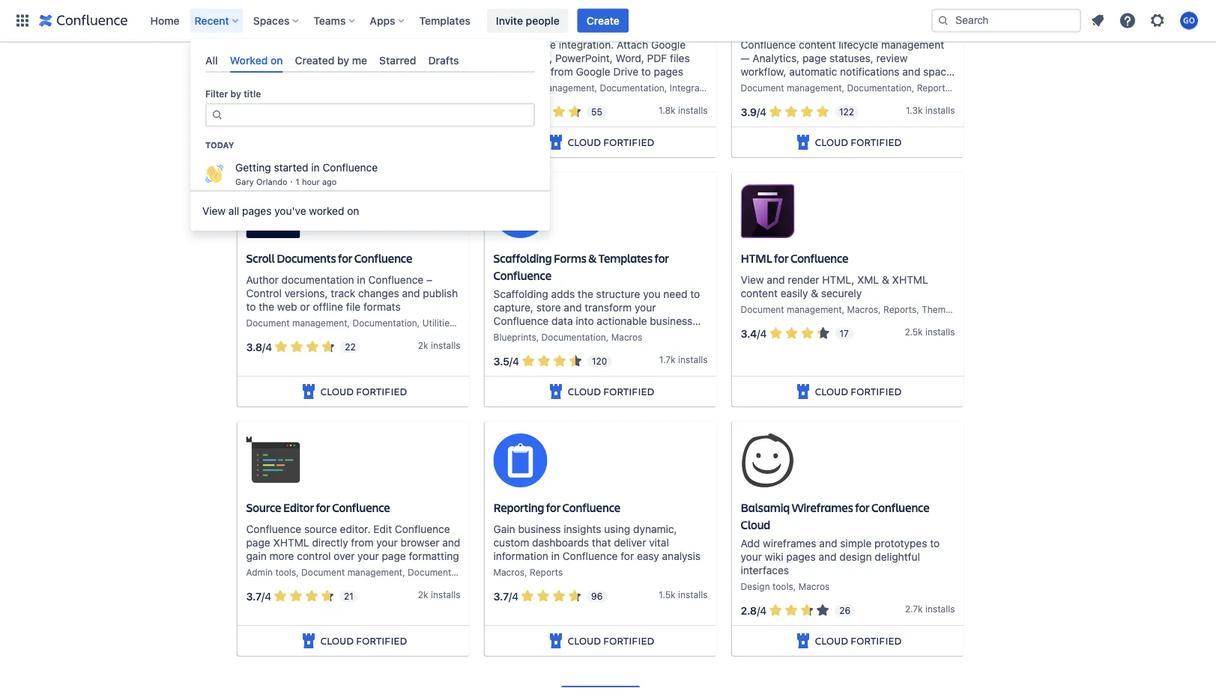 Task type: describe. For each thing, give the bounding box(es) containing it.
or inside author documentation in confluence – control versions, track changes and publish to the web or offline file formats document management , documentation , utilities , workflow
[[300, 301, 310, 313]]

4 for view
[[760, 327, 767, 340]]

0 vertical spatial reports
[[917, 83, 950, 93]]

your inside scaffolding adds the structure you need to capture, store and transform your confluence data into actionable business insights
[[635, 302, 656, 314]]

content
[[775, 16, 816, 31]]

integrations
[[670, 83, 720, 93]]

/ for reporting for confluence
[[509, 590, 512, 603]]

changes
[[358, 287, 399, 300]]

/ down archiving
[[757, 106, 760, 118]]

archiving
[[818, 16, 866, 31]]

control
[[297, 550, 331, 563]]

management inside the confluence source editor. edit confluence page xhtml directly from your browser and gain more control over your page formatting admin tools , document management , documentation
[[347, 568, 402, 578]]

offline
[[313, 301, 343, 313]]

& left styles
[[958, 305, 964, 315]]

/ down worked on
[[262, 106, 265, 118]]

s for using
[[703, 590, 708, 601]]

delightful
[[875, 551, 920, 564]]

dashboards
[[532, 537, 589, 549]]

selectively
[[359, 39, 410, 51]]

for inside better content archiving for confluence confluence content lifecycle management — analytics, page statuses, review workflow, automatic notifications and space archiving
[[868, 16, 882, 31]]

and inside the confluence source editor. edit confluence page xhtml directly from your browser and gain more control over your page formatting admin tools , document management , documentation
[[442, 537, 460, 549]]

3.8 / 4
[[246, 341, 272, 353]]

s for edit
[[456, 590, 460, 601]]

created by me
[[295, 54, 367, 66]]

, down "file" in the left top of the page
[[347, 318, 350, 329]]

view for view all pages you've worked on
[[202, 205, 226, 217]]

transform
[[585, 302, 632, 314]]

source
[[304, 523, 337, 536]]

scroll documents for confluence
[[246, 251, 412, 267]]

google drive and docs for confluence image
[[493, 0, 547, 3]]

reports inside the gain business insights using dynamic, custom dashboards that deliver vital information in confluence for easy analysis macros , reports
[[530, 568, 563, 578]]

lifecycle
[[839, 39, 878, 51]]

help icon image
[[1119, 12, 1137, 30]]

page inside better content archiving for confluence confluence content lifecycle management — analytics, page statuses, review workflow, automatic notifications and space archiving
[[802, 52, 827, 65]]

& right xml
[[882, 274, 889, 286]]

1.5k
[[659, 590, 676, 601]]

the inside scaffolding adds the structure you need to capture, store and transform your confluence data into actionable business insights
[[578, 288, 593, 301]]

2.8
[[741, 605, 757, 617]]

prototypes
[[875, 538, 927, 550]]

banner containing home
[[0, 0, 1216, 42]]

documents
[[277, 251, 336, 267]]

google up docs,
[[493, 39, 528, 51]]

for right reporting
[[546, 500, 561, 516]]

content inside view and render html, xml & xhtml content easily & securely document management , macros , reports , themes & styles
[[741, 287, 778, 300]]

better
[[741, 16, 773, 31]]

tools inside the confluence source editor. edit confluence page xhtml directly from your browser and gain more control over your page formatting admin tools , document management , documentation
[[275, 568, 296, 578]]

publish
[[423, 287, 458, 300]]

macros down the actionable
[[611, 332, 642, 343]]

themes
[[922, 305, 956, 315]]

people
[[526, 14, 560, 27]]

hour
[[302, 177, 320, 187]]

visibility
[[246, 16, 289, 31]]

and inside author documentation in confluence – control versions, track changes and publish to the web or offline file formats document management , documentation , utilities , workflow
[[402, 287, 420, 300]]

confluence inside author documentation in confluence – control versions, track changes and publish to the web or offline file formats document management , documentation , utilities , workflow
[[368, 274, 424, 286]]

word,
[[616, 52, 644, 65]]

cloud fortified for drive
[[568, 135, 654, 149]]

2k for scroll documents for confluence
[[418, 341, 428, 351]]

create
[[586, 14, 620, 27]]

apps
[[370, 14, 395, 27]]

, inside the gain business insights using dynamic, custom dashboards that deliver vital information in confluence for easy analysis macros , reports
[[525, 568, 527, 578]]

home link
[[146, 9, 184, 33]]

by for me
[[337, 54, 349, 66]]

scaffolding for scaffolding forms & templates for confluence
[[493, 251, 552, 267]]

document inside author documentation in confluence – control versions, track changes and publish to the web or offline file formats document management , documentation , utilities , workflow
[[246, 318, 290, 329]]

, up 1.3k
[[912, 83, 914, 93]]

formats
[[363, 301, 401, 313]]

for inside the gain business insights using dynamic, custom dashboards that deliver vital information in confluence for easy analysis macros , reports
[[621, 550, 634, 563]]

fortified for render
[[851, 385, 902, 399]]

scroll documents for confluence image
[[246, 184, 300, 238]]

3.8 /
[[246, 106, 265, 118]]

invite
[[496, 14, 523, 27]]

2k install s for source editor for confluence
[[418, 590, 460, 601]]

pages inside google drive integration. attach google docs, excel, powerpoint, word, pdf files and folders from google drive to pages document management , documentation , integrations
[[654, 66, 683, 78]]

, left utilities
[[417, 318, 420, 329]]

, left "themes"
[[917, 305, 919, 315]]

all
[[228, 205, 239, 217]]

scaffolding adds the structure you need to capture, store and transform your confluence data into actionable business insights
[[493, 288, 700, 341]]

interfaces
[[741, 565, 789, 577]]

render
[[788, 274, 819, 286]]

1.8k install s
[[659, 105, 708, 116]]

drive for and
[[532, 16, 559, 31]]

balsamiq wireframes for confluence cloud image
[[741, 434, 795, 488]]

, down store
[[536, 332, 539, 343]]

google drive and docs for confluence
[[493, 16, 685, 31]]

install for attach
[[678, 105, 703, 116]]

, down the actionable
[[606, 332, 609, 343]]

for right docs
[[610, 16, 625, 31]]

google up pdf
[[651, 39, 686, 51]]

data
[[551, 315, 573, 328]]

management inside better content archiving for confluence confluence content lifecycle management — analytics, page statuses, review workflow, automatic notifications and space archiving
[[881, 39, 944, 51]]

pdf
[[647, 52, 667, 65]]

cloud for and
[[815, 385, 848, 399]]

Search field
[[931, 9, 1081, 33]]

html for confluence
[[741, 251, 849, 267]]

for up documentation
[[338, 251, 352, 267]]

archiving
[[741, 79, 785, 92]]

4 right '3.5'
[[513, 355, 519, 368]]

55 button
[[490, 103, 631, 121]]

gary
[[235, 177, 254, 187]]

s right 1.7k
[[703, 355, 708, 365]]

google down the powerpoint,
[[576, 66, 610, 78]]

design
[[839, 551, 872, 564]]

install for html,
[[925, 327, 950, 338]]

dynamic,
[[633, 523, 677, 536]]

4 for add
[[760, 605, 767, 617]]

you've
[[274, 205, 306, 217]]

from inside the confluence source editor. edit confluence page xhtml directly from your browser and gain more control over your page formatting admin tools , document management , documentation
[[351, 537, 374, 549]]

analysis
[[662, 550, 701, 563]]

deliver
[[614, 537, 646, 549]]

s for simple
[[950, 604, 955, 615]]

fortified for editor.
[[356, 634, 407, 648]]

2.8 / 4
[[741, 605, 767, 617]]

visibility for confluence image
[[246, 0, 300, 3]]

page down edit
[[382, 550, 406, 563]]

xhtml for for
[[273, 537, 309, 549]]

scaffolding forms & templates for confluence image
[[493, 184, 547, 238]]

by inside personalize content by selectively displaying or hiding specific sections of the page depending on the audience documentation
[[344, 39, 356, 51]]

personalize
[[246, 39, 302, 51]]

templates inside global element
[[419, 14, 470, 27]]

formatting
[[409, 550, 459, 563]]

securely
[[821, 287, 862, 300]]

documentation down "notifications"
[[847, 83, 912, 93]]

scaffolding forms & templates for confluence
[[493, 251, 669, 284]]

filter
[[205, 89, 228, 99]]

cloud fortified for and
[[815, 385, 902, 399]]

3.8 for 3.8 / 4
[[246, 341, 262, 353]]

& down render
[[811, 287, 818, 300]]

cloud fortified down 120
[[568, 385, 654, 399]]

for up source
[[316, 500, 330, 516]]

documentation down into
[[541, 332, 606, 343]]

recent button
[[190, 9, 244, 33]]

cloud fortified app badge image for content
[[794, 134, 812, 152]]

styles
[[967, 305, 992, 315]]

search image
[[937, 15, 949, 27]]

2k for source editor for confluence
[[418, 590, 428, 601]]

view all pages you've worked on link
[[190, 196, 550, 226]]

install for confluence
[[431, 341, 456, 351]]

to inside add wireframes and simple prototypes to your wiki pages and design delightful interfaces design tools , macros
[[930, 538, 940, 550]]

, up '122'
[[842, 83, 845, 93]]

management down automatic
[[787, 83, 842, 93]]

3.7 / 4 for reporting
[[493, 590, 519, 603]]

3.7 for reporting
[[493, 590, 509, 603]]

for inside "scaffolding forms & templates for confluence"
[[655, 251, 669, 267]]

your profile and preferences image
[[1180, 12, 1198, 30]]

, up 1.8k
[[664, 83, 667, 93]]

your down edit
[[376, 537, 398, 549]]

and inside scaffolding adds the structure you need to capture, store and transform your confluence data into actionable business insights
[[564, 302, 582, 314]]

4 for gain
[[512, 590, 519, 603]]

spaces button
[[249, 9, 304, 33]]

reporting for confluence image
[[493, 434, 547, 488]]

gain
[[246, 550, 267, 563]]

html,
[[822, 274, 854, 286]]

design
[[741, 582, 770, 592]]

page inside personalize content by selectively displaying or hiding specific sections of the page depending on the audience documentation
[[246, 66, 270, 78]]

2.7k install s
[[905, 604, 955, 615]]

tools inside add wireframes and simple prototypes to your wiki pages and design delightful interfaces design tools , macros
[[773, 582, 793, 592]]

view and render html, xml & xhtml content easily & securely document management , macros , reports , themes & styles
[[741, 274, 992, 315]]

macros inside view and render html, xml & xhtml content easily & securely document management , macros , reports , themes & styles
[[847, 305, 878, 315]]

management inside view and render html, xml & xhtml content easily & securely document management , macros , reports , themes & styles
[[787, 305, 842, 315]]

in inside the gain business insights using dynamic, custom dashboards that deliver vital information in confluence for easy analysis macros , reports
[[551, 550, 560, 563]]

xml
[[857, 274, 879, 286]]

that
[[592, 537, 611, 549]]

cloud fortified app badge image for wireframes
[[794, 633, 812, 651]]

4 for better
[[760, 106, 767, 118]]

worked
[[309, 205, 344, 217]]

/ for scroll documents for confluence
[[262, 341, 265, 353]]

in for documentation
[[357, 274, 365, 286]]

cloud fortified app badge image for and
[[794, 383, 812, 401]]

, left the workflow
[[454, 318, 457, 329]]

install for for
[[925, 105, 950, 116]]

your inside add wireframes and simple prototypes to your wiki pages and design delightful interfaces design tools , macros
[[741, 551, 762, 564]]

documentation inside author documentation in confluence – control versions, track changes and publish to the web or offline file formats document management , documentation , utilities , workflow
[[353, 318, 417, 329]]

business inside scaffolding adds the structure you need to capture, store and transform your confluence data into actionable business insights
[[650, 315, 693, 328]]

gary orlando ・ 1 hour ago
[[235, 177, 337, 187]]

cloud for content
[[815, 135, 848, 149]]

/ for html for confluence
[[757, 327, 760, 340]]

s for for
[[950, 105, 955, 116]]

the right of
[[440, 52, 455, 65]]

global element
[[9, 0, 928, 42]]

invite people button
[[487, 9, 568, 33]]

fortified for and
[[851, 634, 902, 648]]

html
[[741, 251, 772, 267]]

excel,
[[524, 52, 552, 65]]

cloud
[[741, 517, 770, 533]]

google down google drive and docs for confluence image
[[493, 16, 531, 31]]

forms
[[554, 251, 586, 267]]

, down securely
[[842, 305, 845, 315]]

edit
[[373, 523, 392, 536]]

, down space
[[950, 83, 953, 93]]

started
[[274, 162, 308, 174]]

, down control
[[296, 568, 299, 578]]

cloud fortified app badge image for source
[[300, 633, 318, 651]]

balsamiq
[[741, 500, 790, 516]]

html for confluence image
[[741, 184, 795, 238]]

view for view and render html, xml & xhtml content easily & securely document management , macros , reports , themes & styles
[[741, 274, 764, 286]]



Task type: vqa. For each thing, say whether or not it's contained in the screenshot.
Unstar this space image
no



Task type: locate. For each thing, give the bounding box(es) containing it.
0 vertical spatial business
[[650, 315, 693, 328]]

me
[[352, 54, 367, 66]]

document inside google drive integration. attach google docs, excel, powerpoint, word, pdf files and folders from google drive to pages document management , documentation , integrations
[[493, 83, 537, 93]]

0 vertical spatial by
[[344, 39, 356, 51]]

wiki
[[765, 551, 783, 564]]

2k down formatting
[[418, 590, 428, 601]]

2 vertical spatial pages
[[786, 551, 816, 564]]

document management , documentation , reports ,
[[741, 83, 955, 93]]

of
[[427, 52, 437, 65]]

track
[[331, 287, 355, 300]]

1 horizontal spatial cloud fortified app badge image
[[547, 383, 565, 401]]

and left design
[[819, 551, 837, 564]]

cloud down 26
[[815, 634, 848, 648]]

2 3.7 / 4 from the left
[[493, 590, 519, 603]]

3.8
[[246, 106, 262, 118], [246, 341, 262, 353]]

&
[[588, 251, 597, 267], [882, 274, 889, 286], [811, 287, 818, 300], [958, 305, 964, 315]]

install right 1.3k
[[925, 105, 950, 116]]

/ for balsamiq wireframes for confluence cloud
[[757, 605, 760, 617]]

cloud fortified app badge image for drive
[[547, 134, 565, 152]]

tools
[[275, 568, 296, 578], [773, 582, 793, 592]]

0 vertical spatial drive
[[532, 16, 559, 31]]

0 vertical spatial scaffolding
[[493, 251, 552, 267]]

file
[[346, 301, 361, 313]]

fortified for archiving
[[851, 135, 902, 149]]

0 vertical spatial insights
[[493, 329, 531, 341]]

to down control
[[246, 301, 256, 313]]

cloud down 21
[[321, 634, 354, 648]]

1 vertical spatial 3.8
[[246, 341, 262, 353]]

pages down files
[[654, 66, 683, 78]]

17
[[839, 328, 849, 339]]

0 horizontal spatial templates
[[419, 14, 470, 27]]

3.4 / 4
[[741, 327, 767, 340]]

2 vertical spatial in
[[551, 550, 560, 563]]

and inside better content archiving for confluence confluence content lifecycle management — analytics, page statuses, review workflow, automatic notifications and space archiving
[[902, 66, 920, 78]]

and left 'simple'
[[819, 538, 837, 550]]

editor.
[[340, 523, 371, 536]]

0 horizontal spatial from
[[351, 537, 374, 549]]

tab list
[[199, 48, 541, 73]]

xhtml inside view and render html, xml & xhtml content easily & securely document management , macros , reports , themes & styles
[[892, 274, 928, 286]]

0 vertical spatial 3.8
[[246, 106, 262, 118]]

0 vertical spatial view
[[202, 205, 226, 217]]

notification icon image
[[1089, 12, 1107, 30]]

,
[[595, 83, 597, 93], [664, 83, 667, 93], [842, 83, 845, 93], [912, 83, 914, 93], [950, 83, 953, 93], [842, 305, 845, 315], [878, 305, 881, 315], [917, 305, 919, 315], [347, 318, 350, 329], [417, 318, 420, 329], [454, 318, 457, 329], [536, 332, 539, 343], [606, 332, 609, 343], [296, 568, 299, 578], [402, 568, 405, 578], [525, 568, 527, 578], [793, 582, 796, 592]]

3.9 / 4
[[741, 106, 767, 118]]

statuses,
[[829, 52, 873, 65]]

and down docs,
[[493, 66, 511, 78]]

page up 'gain'
[[246, 537, 270, 549]]

1 2k install s from the top
[[418, 341, 460, 351]]

teams
[[313, 14, 346, 27]]

2 vertical spatial reports
[[530, 568, 563, 578]]

2 vertical spatial drive
[[613, 66, 638, 78]]

automatic
[[789, 66, 837, 78]]

confluence inside balsamiq wireframes for confluence cloud
[[871, 500, 930, 516]]

xhtml inside the confluence source editor. edit confluence page xhtml directly from your browser and gain more control over your page formatting admin tools , document management , documentation
[[273, 537, 309, 549]]

xhtml up "themes"
[[892, 274, 928, 286]]

cloud for wireframes
[[815, 634, 848, 648]]

, inside add wireframes and simple prototypes to your wiki pages and design delightful interfaces design tools , macros
[[793, 582, 796, 592]]

scaffolding up capture,
[[493, 288, 548, 301]]

0 vertical spatial templates
[[419, 14, 470, 27]]

settings icon image
[[1149, 12, 1167, 30]]

appswitcher icon image
[[13, 12, 31, 30]]

adds
[[551, 288, 575, 301]]

1 vertical spatial drive
[[531, 39, 556, 51]]

content inside better content archiving for confluence confluence content lifecycle management — analytics, page statuses, review workflow, automatic notifications and space archiving
[[799, 39, 836, 51]]

cloud fortified app badge image for forms
[[547, 383, 565, 401]]

3.7 for source
[[246, 590, 262, 603]]

1 vertical spatial 2k
[[418, 590, 428, 601]]

and left docs
[[561, 16, 581, 31]]

today
[[205, 140, 234, 150]]

1 vertical spatial pages
[[242, 205, 272, 217]]

to inside google drive integration. attach google docs, excel, powerpoint, word, pdf files and folders from google drive to pages document management , documentation , integrations
[[641, 66, 651, 78]]

source editor for confluence image
[[246, 434, 300, 488]]

/ for source editor for confluence
[[262, 590, 265, 603]]

/
[[262, 106, 265, 118], [757, 106, 760, 118], [757, 327, 760, 340], [262, 341, 265, 353], [509, 355, 513, 368], [262, 590, 265, 603], [509, 590, 512, 603], [757, 605, 760, 617]]

in for started
[[311, 162, 320, 174]]

2 3.7 from the left
[[493, 590, 509, 603]]

0 vertical spatial in
[[311, 162, 320, 174]]

s right 2.7k
[[950, 604, 955, 615]]

your down "add"
[[741, 551, 762, 564]]

blueprints , documentation , macros
[[493, 332, 642, 343]]

management down the offline
[[292, 318, 347, 329]]

1 horizontal spatial xhtml
[[892, 274, 928, 286]]

install down formatting
[[431, 590, 456, 601]]

templates inside "scaffolding forms & templates for confluence"
[[599, 251, 653, 267]]

2 vertical spatial by
[[230, 89, 241, 99]]

custom
[[493, 537, 529, 549]]

0 horizontal spatial 3.7
[[246, 590, 262, 603]]

1 vertical spatial reports
[[883, 305, 917, 315]]

/ down design
[[757, 605, 760, 617]]

cloud fortified app badge image for business
[[547, 633, 565, 651]]

1 horizontal spatial templates
[[599, 251, 653, 267]]

to right need
[[690, 288, 700, 301]]

3.5
[[493, 355, 509, 368]]

reports
[[917, 83, 950, 93], [883, 305, 917, 315], [530, 568, 563, 578]]

install down utilities
[[431, 341, 456, 351]]

the down specific
[[342, 66, 358, 78]]

macros inside add wireframes and simple prototypes to your wiki pages and design delightful interfaces design tools , macros
[[799, 582, 830, 592]]

wireframes
[[763, 538, 816, 550]]

cloud for documentation
[[321, 385, 354, 399]]

install
[[678, 105, 703, 116], [925, 105, 950, 116], [925, 327, 950, 338], [431, 341, 456, 351], [678, 355, 703, 365], [431, 590, 456, 601], [678, 590, 703, 601], [925, 604, 950, 615]]

banner
[[0, 0, 1216, 42]]

information
[[493, 550, 548, 563]]

3.8 for 3.8 /
[[246, 106, 262, 118]]

for right html
[[774, 251, 789, 267]]

pages right all
[[242, 205, 272, 217]]

0 horizontal spatial tools
[[275, 568, 296, 578]]

& inside "scaffolding forms & templates for confluence"
[[588, 251, 597, 267]]

2 2k install s from the top
[[418, 590, 460, 601]]

3.5 / 4
[[493, 355, 519, 368]]

ago
[[322, 177, 337, 187]]

for
[[291, 16, 306, 31], [610, 16, 625, 31], [868, 16, 882, 31], [338, 251, 352, 267], [655, 251, 669, 267], [774, 251, 789, 267], [316, 500, 330, 516], [546, 500, 561, 516], [855, 500, 870, 516], [621, 550, 634, 563]]

, right design
[[793, 582, 796, 592]]

xhtml
[[892, 274, 928, 286], [273, 537, 309, 549]]

1 3.7 / 4 from the left
[[246, 590, 271, 603]]

1 vertical spatial from
[[351, 537, 374, 549]]

install right 1.7k
[[678, 355, 703, 365]]

by inside tab list
[[337, 54, 349, 66]]

and left "publish"
[[402, 287, 420, 300]]

0 horizontal spatial 3.7 / 4
[[246, 590, 271, 603]]

2 2k from the top
[[418, 590, 428, 601]]

in up hour
[[311, 162, 320, 174]]

0 horizontal spatial on
[[271, 54, 283, 66]]

document inside view and render html, xml & xhtml content easily & securely document management , macros , reports , themes & styles
[[741, 305, 784, 315]]

easy
[[637, 550, 659, 563]]

reporting for confluence
[[493, 500, 620, 516]]

from inside google drive integration. attach google docs, excel, powerpoint, word, pdf files and folders from google drive to pages document management , documentation , integrations
[[551, 66, 573, 78]]

4 for confluence
[[265, 590, 271, 603]]

1 scaffolding from the top
[[493, 251, 552, 267]]

0 vertical spatial xhtml
[[892, 274, 928, 286]]

1 vertical spatial view
[[741, 274, 764, 286]]

content up hiding
[[304, 39, 342, 51]]

by up me
[[344, 39, 356, 51]]

cloud fortified down 21
[[321, 634, 407, 648]]

created
[[295, 54, 334, 66]]

macros down "wireframes"
[[799, 582, 830, 592]]

cloud fortified for content
[[815, 135, 902, 149]]

gain
[[493, 523, 515, 536]]

in up changes
[[357, 274, 365, 286]]

1 vertical spatial insights
[[564, 523, 601, 536]]

1 horizontal spatial tools
[[773, 582, 793, 592]]

to down pdf
[[641, 66, 651, 78]]

1.3k install s
[[906, 105, 955, 116]]

0 vertical spatial 2k install s
[[418, 341, 460, 351]]

confluence inside "scaffolding forms & templates for confluence"
[[493, 268, 551, 284]]

& right the forms
[[588, 251, 597, 267]]

cloud for drive
[[568, 135, 601, 149]]

3.9
[[741, 106, 757, 118]]

cloud
[[568, 135, 601, 149], [815, 135, 848, 149], [321, 385, 354, 399], [568, 385, 601, 399], [815, 385, 848, 399], [321, 634, 354, 648], [568, 634, 601, 648], [815, 634, 848, 648]]

1
[[296, 177, 300, 187]]

4 right 2.8
[[760, 605, 767, 617]]

3.7 / 4 for source
[[246, 590, 271, 603]]

documentation inside personalize content by selectively displaying or hiding specific sections of the page depending on the audience documentation
[[246, 83, 311, 93]]

blueprints
[[493, 332, 536, 343]]

scaffolding inside scaffolding adds the structure you need to capture, store and transform your confluence data into actionable business insights
[[493, 288, 548, 301]]

1 vertical spatial xhtml
[[273, 537, 309, 549]]

business inside the gain business insights using dynamic, custom dashboards that deliver vital information in confluence for easy analysis macros , reports
[[518, 523, 561, 536]]

/ for scaffolding forms & templates for confluence
[[509, 355, 513, 368]]

docs,
[[493, 52, 521, 65]]

insights inside the gain business insights using dynamic, custom dashboards that deliver vital information in confluence for easy analysis macros , reports
[[564, 523, 601, 536]]

cloud fortified for documentation
[[321, 385, 407, 399]]

view down html
[[741, 274, 764, 286]]

/ down blueprints
[[509, 355, 513, 368]]

document down folders
[[493, 83, 537, 93]]

capture,
[[493, 302, 533, 314]]

add
[[741, 538, 760, 550]]

, up 55
[[595, 83, 597, 93]]

2 scaffolding from the top
[[493, 288, 548, 301]]

0 horizontal spatial view
[[202, 205, 226, 217]]

specific
[[343, 52, 381, 65]]

fortified for insights
[[603, 634, 654, 648]]

Filter by title text field
[[228, 105, 524, 126]]

worked on
[[230, 54, 283, 66]]

install right 2.7k
[[925, 604, 950, 615]]

4 right "3.4" in the top of the page
[[760, 327, 767, 340]]

the inside author documentation in confluence – control versions, track changes and publish to the web or offline file formats document management , documentation , utilities , workflow
[[259, 301, 274, 313]]

, down information
[[525, 568, 527, 578]]

1 3.8 from the top
[[246, 106, 262, 118]]

and down review
[[902, 66, 920, 78]]

on down personalize
[[271, 54, 283, 66]]

3.8 down control
[[246, 341, 262, 353]]

1 horizontal spatial 3.7
[[493, 590, 509, 603]]

documentation down word,
[[600, 83, 664, 93]]

tools down more at the left bottom of the page
[[275, 568, 296, 578]]

cloud for source
[[321, 634, 354, 648]]

, down xml
[[878, 305, 881, 315]]

cloud fortified for business
[[568, 634, 654, 648]]

cloud for business
[[568, 634, 601, 648]]

1 vertical spatial 2k install s
[[418, 590, 460, 601]]

by
[[344, 39, 356, 51], [337, 54, 349, 66], [230, 89, 241, 99]]

scaffolding inside "scaffolding forms & templates for confluence"
[[493, 251, 552, 267]]

4 down control
[[265, 341, 272, 353]]

s right 1.5k
[[703, 590, 708, 601]]

1 horizontal spatial view
[[741, 274, 764, 286]]

cloud down '122'
[[815, 135, 848, 149]]

1 horizontal spatial business
[[650, 315, 693, 328]]

google drive integration. attach google docs, excel, powerpoint, word, pdf files and folders from google drive to pages document management , documentation , integrations
[[493, 39, 720, 93]]

document inside the confluence source editor. edit confluence page xhtml directly from your browser and gain more control over your page formatting admin tools , document management , documentation
[[301, 568, 345, 578]]

1 vertical spatial or
[[300, 301, 310, 313]]

and inside google drive integration. attach google docs, excel, powerpoint, word, pdf files and folders from google drive to pages document management , documentation , integrations
[[493, 66, 511, 78]]

—
[[741, 52, 750, 65]]

cloud fortified app badge image for documents
[[300, 383, 318, 401]]

xhtml for confluence
[[892, 274, 928, 286]]

tab list containing all
[[199, 48, 541, 73]]

/ down control
[[262, 341, 265, 353]]

audience
[[361, 66, 405, 78]]

:wave: image
[[205, 165, 223, 183]]

confluence image
[[39, 12, 128, 30], [39, 12, 128, 30]]

:wave: image
[[205, 165, 223, 183]]

documentation inside the confluence source editor. edit confluence page xhtml directly from your browser and gain more control over your page formatting admin tools , document management , documentation
[[408, 568, 472, 578]]

, down browser
[[402, 568, 405, 578]]

1 horizontal spatial on
[[327, 66, 340, 78]]

1 2k from the top
[[418, 341, 428, 351]]

s for attach
[[703, 105, 708, 116]]

and inside view and render html, xml & xhtml content easily & securely document management , macros , reports , themes & styles
[[767, 274, 785, 286]]

2k install s down utilities
[[418, 341, 460, 351]]

1 vertical spatial templates
[[599, 251, 653, 267]]

0 horizontal spatial insights
[[493, 329, 531, 341]]

1 horizontal spatial insights
[[564, 523, 601, 536]]

4
[[760, 106, 767, 118], [760, 327, 767, 340], [265, 341, 272, 353], [513, 355, 519, 368], [265, 590, 271, 603], [512, 590, 519, 603], [760, 605, 767, 617]]

utilities
[[422, 318, 454, 329]]

0 horizontal spatial cloud fortified app badge image
[[300, 383, 318, 401]]

insights
[[493, 329, 531, 341], [564, 523, 601, 536]]

into
[[576, 315, 594, 328]]

drive for integration.
[[531, 39, 556, 51]]

install for simple
[[925, 604, 950, 615]]

reports down space
[[917, 83, 950, 93]]

cloud fortified app badge image
[[547, 134, 565, 152], [794, 134, 812, 152], [794, 383, 812, 401], [300, 633, 318, 651], [547, 633, 565, 651]]

documentation down formats
[[353, 318, 417, 329]]

cloud fortified down 26
[[815, 634, 902, 648]]

confluence inside the gain business insights using dynamic, custom dashboards that deliver vital information in confluence for easy analysis macros , reports
[[563, 550, 618, 563]]

using
[[604, 523, 630, 536]]

2.5k
[[905, 327, 923, 338]]

2 horizontal spatial in
[[551, 550, 560, 563]]

files
[[670, 52, 690, 65]]

to inside author documentation in confluence – control versions, track changes and publish to the web or offline file formats document management , documentation , utilities , workflow
[[246, 301, 256, 313]]

1 vertical spatial in
[[357, 274, 365, 286]]

/ down admin at the left
[[262, 590, 265, 603]]

from
[[551, 66, 573, 78], [351, 537, 374, 549]]

actionable
[[597, 315, 647, 328]]

3.7 / 4 down information
[[493, 590, 519, 603]]

3.7
[[246, 590, 262, 603], [493, 590, 509, 603]]

on right worked
[[347, 205, 359, 217]]

recent
[[194, 14, 229, 27]]

s down formatting
[[456, 590, 460, 601]]

drafts
[[428, 54, 459, 66]]

2 3.8 from the top
[[246, 341, 262, 353]]

documentation
[[246, 83, 311, 93], [600, 83, 664, 93], [847, 83, 912, 93], [353, 318, 417, 329], [541, 332, 606, 343], [408, 568, 472, 578]]

browser
[[401, 537, 439, 549]]

0 horizontal spatial business
[[518, 523, 561, 536]]

confluence inside scaffolding adds the structure you need to capture, store and transform your confluence data into actionable business insights
[[493, 315, 549, 328]]

cloud fortified app badge image
[[300, 383, 318, 401], [547, 383, 565, 401], [794, 633, 812, 651]]

install down 'integrations'
[[678, 105, 703, 116]]

/ down html
[[757, 327, 760, 340]]

drive down google drive and docs for confluence image
[[532, 16, 559, 31]]

macros inside the gain business insights using dynamic, custom dashboards that deliver vital information in confluence for easy analysis macros , reports
[[493, 568, 525, 578]]

1 horizontal spatial in
[[357, 274, 365, 286]]

documentation
[[281, 274, 354, 286]]

–
[[426, 274, 432, 286]]

s for confluence
[[456, 341, 460, 351]]

2k install s for scroll documents for confluence
[[418, 341, 460, 351]]

document down workflow,
[[741, 83, 784, 93]]

depending
[[273, 66, 325, 78]]

pages inside add wireframes and simple prototypes to your wiki pages and design delightful interfaces design tools , macros
[[786, 551, 816, 564]]

powerpoint,
[[555, 52, 613, 65]]

4 down admin at the left
[[265, 590, 271, 603]]

0 horizontal spatial in
[[311, 162, 320, 174]]

by for title
[[230, 89, 241, 99]]

page down the "displaying"
[[246, 66, 270, 78]]

install for using
[[678, 590, 703, 601]]

0 horizontal spatial pages
[[242, 205, 272, 217]]

documentation inside google drive integration. attach google docs, excel, powerpoint, word, pdf files and folders from google drive to pages document management , documentation , integrations
[[600, 83, 664, 93]]

install down "themes"
[[925, 327, 950, 338]]

0 horizontal spatial xhtml
[[273, 537, 309, 549]]

cloud down 120
[[568, 385, 601, 399]]

2 horizontal spatial cloud fortified app badge image
[[794, 633, 812, 651]]

management inside google drive integration. attach google docs, excel, powerpoint, word, pdf files and folders from google drive to pages document management , documentation , integrations
[[540, 83, 595, 93]]

for down "deliver"
[[621, 550, 634, 563]]

document
[[493, 83, 537, 93], [741, 83, 784, 93], [741, 305, 784, 315], [246, 318, 290, 329], [301, 568, 345, 578]]

need
[[663, 288, 687, 301]]

cloud fortified for source
[[321, 634, 407, 648]]

management
[[881, 39, 944, 51], [540, 83, 595, 93], [787, 83, 842, 93], [787, 305, 842, 315], [292, 318, 347, 329], [347, 568, 402, 578]]

cloud fortified for wireframes
[[815, 634, 902, 648]]

workflow,
[[741, 66, 786, 78]]

on inside tab list
[[271, 54, 283, 66]]

s
[[703, 105, 708, 116], [950, 105, 955, 116], [950, 327, 955, 338], [456, 341, 460, 351], [703, 355, 708, 365], [456, 590, 460, 601], [703, 590, 708, 601], [950, 604, 955, 615]]

1 horizontal spatial 3.7 / 4
[[493, 590, 519, 603]]

for inside balsamiq wireframes for confluence cloud
[[855, 500, 870, 516]]

workflow
[[459, 318, 499, 329]]

create link
[[577, 9, 629, 33]]

2 horizontal spatial on
[[347, 205, 359, 217]]

scaffolding for scaffolding adds the structure you need to capture, store and transform your confluence data into actionable business insights
[[493, 288, 548, 301]]

reports down information
[[530, 568, 563, 578]]

1 horizontal spatial from
[[551, 66, 573, 78]]

management inside author documentation in confluence – control versions, track changes and publish to the web or offline file formats document management , documentation , utilities , workflow
[[292, 318, 347, 329]]

0 vertical spatial or
[[298, 52, 308, 65]]

author documentation in confluence – control versions, track changes and publish to the web or offline file formats document management , documentation , utilities , workflow
[[246, 274, 499, 329]]

2 horizontal spatial pages
[[786, 551, 816, 564]]

view left all
[[202, 205, 226, 217]]

management down over
[[347, 568, 402, 578]]

s for html,
[[950, 327, 955, 338]]

0 vertical spatial pages
[[654, 66, 683, 78]]

xhtml up more at the left bottom of the page
[[273, 537, 309, 549]]

fortified for integration.
[[603, 135, 654, 149]]

to inside scaffolding adds the structure you need to capture, store and transform your confluence data into actionable business insights
[[690, 288, 700, 301]]

21
[[344, 591, 354, 602]]

2 horizontal spatial content
[[799, 39, 836, 51]]

drive up excel,
[[531, 39, 556, 51]]

view inside view and render html, xml & xhtml content easily & securely document management , macros , reports , themes & styles
[[741, 274, 764, 286]]

management up 55 button
[[540, 83, 595, 93]]

insights inside scaffolding adds the structure you need to capture, store and transform your confluence data into actionable business insights
[[493, 329, 531, 341]]

documentation down formatting
[[408, 568, 472, 578]]

4 down information
[[512, 590, 519, 603]]

or up depending
[[298, 52, 308, 65]]

install for edit
[[431, 590, 456, 601]]

1.8k
[[659, 105, 676, 116]]

1 vertical spatial tools
[[773, 582, 793, 592]]

reports inside view and render html, xml & xhtml content easily & securely document management , macros , reports , themes & styles
[[883, 305, 917, 315]]

0 horizontal spatial content
[[304, 39, 342, 51]]

for right "spaces"
[[291, 16, 306, 31]]

0 vertical spatial tools
[[275, 568, 296, 578]]

1 horizontal spatial pages
[[654, 66, 683, 78]]

1 3.7 from the left
[[246, 590, 262, 603]]

content inside personalize content by selectively displaying or hiding specific sections of the page depending on the audience documentation
[[304, 39, 342, 51]]

the down control
[[259, 301, 274, 313]]

your right over
[[358, 550, 379, 563]]

in down dashboards
[[551, 550, 560, 563]]

4 right 3.9
[[760, 106, 767, 118]]

or down versions,
[[300, 301, 310, 313]]

or inside personalize content by selectively displaying or hiding specific sections of the page depending on the audience documentation
[[298, 52, 308, 65]]

0 vertical spatial from
[[551, 66, 573, 78]]

on inside personalize content by selectively displaying or hiding specific sections of the page depending on the audience documentation
[[327, 66, 340, 78]]

0 vertical spatial 2k
[[418, 341, 428, 351]]

apps button
[[365, 9, 410, 33]]

cloud down 96
[[568, 634, 601, 648]]

1 vertical spatial by
[[337, 54, 349, 66]]

1 vertical spatial scaffolding
[[493, 288, 548, 301]]

s down 'integrations'
[[703, 105, 708, 116]]

visibility for confluence
[[246, 16, 366, 31]]

business
[[650, 315, 693, 328], [518, 523, 561, 536]]

1 horizontal spatial content
[[741, 287, 778, 300]]

4 for author
[[265, 341, 272, 353]]

fortified for in
[[356, 385, 407, 399]]

confluence source editor. edit confluence page xhtml directly from your browser and gain more control over your page formatting admin tools , document management , documentation
[[246, 523, 472, 578]]

confluence
[[308, 16, 366, 31], [627, 16, 685, 31], [884, 16, 942, 31], [741, 39, 796, 51], [323, 162, 378, 174], [354, 251, 412, 267], [790, 251, 849, 267], [493, 268, 551, 284], [368, 274, 424, 286], [493, 315, 549, 328], [332, 500, 390, 516], [562, 500, 620, 516], [871, 500, 930, 516], [246, 523, 301, 536], [395, 523, 450, 536], [563, 550, 618, 563]]

in inside author documentation in confluence – control versions, track changes and publish to the web or offline file formats document management , documentation , utilities , workflow
[[357, 274, 365, 286]]

2.7k
[[905, 604, 923, 615]]

1 vertical spatial business
[[518, 523, 561, 536]]

teams button
[[309, 9, 361, 33]]

simple
[[840, 538, 872, 550]]

attach
[[617, 39, 648, 51]]



